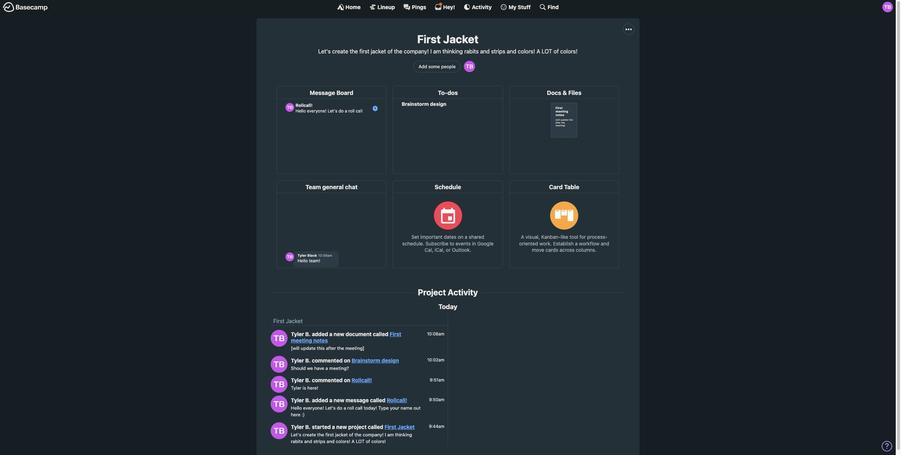 Task type: locate. For each thing, give the bounding box(es) containing it.
1 horizontal spatial rollcall! link
[[387, 398, 407, 404]]

called for document
[[373, 331, 389, 338]]

1 vertical spatial tyler black image
[[271, 330, 288, 347]]

on up meeting? in the bottom left of the page
[[344, 358, 350, 364]]

10:08am element
[[427, 332, 445, 337]]

new up 'do' at the bottom of the page
[[334, 398, 344, 404]]

called for project
[[368, 424, 383, 431]]

0 vertical spatial activity
[[472, 4, 492, 10]]

a right "started"
[[332, 424, 335, 431]]

2 horizontal spatial jacket
[[443, 32, 479, 46]]

rollcall! link
[[352, 378, 372, 384], [387, 398, 407, 404]]

b. up the tyler is here!
[[305, 378, 311, 384]]

new up after
[[334, 331, 344, 338]]

2 vertical spatial let's
[[291, 432, 301, 438]]

0 horizontal spatial first
[[326, 432, 334, 438]]

jacket inside first jacket let's create the first jacket of the company! i am thinking rabits and strips and colors! a lot of colors!
[[443, 32, 479, 46]]

1 vertical spatial jacket
[[286, 318, 303, 325]]

6 tyler from the top
[[291, 424, 304, 431]]

everyone!
[[303, 406, 324, 411]]

your
[[390, 406, 400, 411]]

first jacket link down your
[[385, 424, 415, 431]]

b. for tyler b. started a new project called first jacket
[[305, 424, 311, 431]]

5 b. from the top
[[305, 424, 311, 431]]

company! up add
[[404, 48, 429, 55]]

1 horizontal spatial thinking
[[443, 48, 463, 55]]

commented for rollcall!
[[312, 378, 343, 384]]

1 vertical spatial called
[[370, 398, 386, 404]]

0 horizontal spatial rollcall!
[[352, 378, 372, 384]]

4 tyler from the top
[[291, 386, 302, 391]]

new for message
[[334, 398, 344, 404]]

project
[[418, 288, 446, 298]]

tyler left the is
[[291, 386, 302, 391]]

0 vertical spatial rollcall! link
[[352, 378, 372, 384]]

1 horizontal spatial create
[[332, 48, 348, 55]]

1 b. from the top
[[305, 331, 311, 338]]

a for project
[[332, 424, 335, 431]]

i
[[431, 48, 432, 55], [385, 432, 386, 438]]

jacket up "meeting"
[[286, 318, 303, 325]]

0 vertical spatial company!
[[404, 48, 429, 55]]

0 vertical spatial a
[[537, 48, 540, 55]]

called
[[373, 331, 389, 338], [370, 398, 386, 404], [368, 424, 383, 431]]

tyler for tyler b. commented on brainstorm design
[[291, 358, 304, 364]]

a right 'do' at the bottom of the page
[[344, 406, 346, 411]]

1 vertical spatial activity
[[448, 288, 478, 298]]

1 vertical spatial rabits
[[291, 439, 303, 445]]

2 tyler from the top
[[291, 358, 304, 364]]

5 tyler from the top
[[291, 398, 304, 404]]

rollcall! link down brainstorm
[[352, 378, 372, 384]]

let's for first
[[318, 48, 331, 55]]

my
[[509, 4, 517, 10]]

on for rollcall!
[[344, 378, 350, 384]]

b. up everyone!
[[305, 398, 311, 404]]

commented down the should we have a meeting?
[[312, 378, 343, 384]]

3 tyler from the top
[[291, 378, 304, 384]]

0 horizontal spatial rollcall! link
[[352, 378, 372, 384]]

thinking down name
[[395, 432, 412, 438]]

1 vertical spatial i
[[385, 432, 386, 438]]

pings button
[[404, 4, 426, 11]]

i up some
[[431, 48, 432, 55]]

1 vertical spatial on
[[344, 378, 350, 384]]

out
[[414, 406, 421, 411]]

1 vertical spatial commented
[[312, 378, 343, 384]]

0 horizontal spatial i
[[385, 432, 386, 438]]

1 added from the top
[[312, 331, 328, 338]]

tyler black image for tyler b. commented on rollcall!
[[271, 376, 288, 393]]

1 horizontal spatial company!
[[404, 48, 429, 55]]

a right notes at the bottom left
[[330, 331, 333, 338]]

0 vertical spatial let's
[[318, 48, 331, 55]]

rabits inside first jacket let's create the first jacket of the company! i am thinking rabits and strips and colors! a lot of colors!
[[464, 48, 479, 55]]

b. left "started"
[[305, 424, 311, 431]]

tyler up 'should'
[[291, 358, 304, 364]]

tyler b. commented on brainstorm design
[[291, 358, 399, 364]]

a
[[330, 331, 333, 338], [326, 366, 328, 371], [330, 398, 333, 404], [344, 406, 346, 411], [332, 424, 335, 431]]

jacket up people
[[443, 32, 479, 46]]

company!
[[404, 48, 429, 55], [363, 432, 384, 438]]

rollcall! up your
[[387, 398, 407, 404]]

1 vertical spatial new
[[334, 398, 344, 404]]

activity up today
[[448, 288, 478, 298]]

1 horizontal spatial first
[[360, 48, 370, 55]]

b. up update
[[305, 331, 311, 338]]

find button
[[539, 4, 559, 11]]

added
[[312, 331, 328, 338], [312, 398, 328, 404]]

0 horizontal spatial rabits
[[291, 439, 303, 445]]

do
[[337, 406, 342, 411]]

should we have a meeting?
[[291, 366, 349, 371]]

here
[[291, 412, 301, 418]]

am
[[433, 48, 441, 55], [387, 432, 394, 438]]

0 vertical spatial on
[[344, 358, 350, 364]]

rollcall! link for tyler b. commented on
[[352, 378, 372, 384]]

1 vertical spatial rollcall! link
[[387, 398, 407, 404]]

1 horizontal spatial lot
[[542, 48, 552, 55]]

new for document
[[334, 331, 344, 338]]

0 vertical spatial first
[[360, 48, 370, 55]]

rollcall!
[[352, 378, 372, 384], [387, 398, 407, 404]]

0 horizontal spatial a
[[352, 439, 355, 445]]

a inside first jacket let's create the first jacket of the company! i am thinking rabits and strips and colors! a lot of colors!
[[537, 48, 540, 55]]

2 added from the top
[[312, 398, 328, 404]]

0 horizontal spatial first jacket link
[[273, 318, 303, 325]]

tyler up the is
[[291, 378, 304, 384]]

1 vertical spatial a
[[352, 439, 355, 445]]

0 horizontal spatial jacket
[[335, 432, 348, 438]]

let's inside hello everyone! let's do a roll call today! type your name out here :)
[[325, 406, 336, 411]]

let's for hello
[[325, 406, 336, 411]]

a for message
[[330, 398, 333, 404]]

0 vertical spatial jacket
[[371, 48, 386, 55]]

type
[[379, 406, 389, 411]]

the
[[350, 48, 358, 55], [394, 48, 403, 55], [337, 346, 344, 352], [317, 432, 324, 438], [355, 432, 362, 438]]

1 vertical spatial let's
[[325, 406, 336, 411]]

hey! button
[[435, 2, 455, 11]]

let's
[[318, 48, 331, 55], [325, 406, 336, 411], [291, 432, 301, 438]]

lineup
[[378, 4, 395, 10]]

is
[[303, 386, 306, 391]]

a inside hello everyone! let's do a roll call today! type your name out here :)
[[344, 406, 346, 411]]

should
[[291, 366, 306, 371]]

hello
[[291, 406, 302, 411]]

called right document
[[373, 331, 389, 338]]

am down your
[[387, 432, 394, 438]]

0 horizontal spatial strips
[[314, 439, 326, 445]]

rollcall! down brainstorm
[[352, 378, 372, 384]]

1 horizontal spatial a
[[537, 48, 540, 55]]

new up 'let's create the first jacket of the company! i am thinking rabits and strips and colors! a lot of colors!'
[[336, 424, 347, 431]]

tyler b. commented on rollcall!
[[291, 378, 372, 384]]

strips inside first jacket let's create the first jacket of the company! i am thinking rabits and strips and colors! a lot of colors!
[[491, 48, 506, 55]]

10:02am
[[427, 358, 445, 363]]

0 horizontal spatial am
[[387, 432, 394, 438]]

let's inside 'let's create the first jacket of the company! i am thinking rabits and strips and colors! a lot of colors!'
[[291, 432, 301, 438]]

commented up the should we have a meeting?
[[312, 358, 343, 364]]

0 vertical spatial tyler black image
[[883, 2, 893, 12]]

added up everyone!
[[312, 398, 328, 404]]

1 vertical spatial first jacket link
[[385, 424, 415, 431]]

first jacket link up "meeting"
[[273, 318, 303, 325]]

1 commented from the top
[[312, 358, 343, 364]]

a
[[537, 48, 540, 55], [352, 439, 355, 445]]

0 vertical spatial first jacket link
[[273, 318, 303, 325]]

tyler b. added a new message called rollcall!
[[291, 398, 407, 404]]

0 horizontal spatial lot
[[356, 439, 365, 445]]

2 commented from the top
[[312, 378, 343, 384]]

10:08am
[[427, 332, 445, 337]]

1 vertical spatial strips
[[314, 439, 326, 445]]

0 vertical spatial am
[[433, 48, 441, 55]]

company! inside 'let's create the first jacket of the company! i am thinking rabits and strips and colors! a lot of colors!'
[[363, 432, 384, 438]]

i down type
[[385, 432, 386, 438]]

lot inside first jacket let's create the first jacket of the company! i am thinking rabits and strips and colors! a lot of colors!
[[542, 48, 552, 55]]

rollcall! link up your
[[387, 398, 407, 404]]

first meeting notes link
[[291, 331, 401, 344]]

b. up we
[[305, 358, 311, 364]]

called right 'project'
[[368, 424, 383, 431]]

on for brainstorm
[[344, 358, 350, 364]]

a down tyler b. commented on rollcall!
[[330, 398, 333, 404]]

2 on from the top
[[344, 378, 350, 384]]

commented
[[312, 358, 343, 364], [312, 378, 343, 384]]

0 vertical spatial i
[[431, 48, 432, 55]]

1 vertical spatial create
[[303, 432, 316, 438]]

0 vertical spatial commented
[[312, 358, 343, 364]]

1 vertical spatial lot
[[356, 439, 365, 445]]

colors!
[[518, 48, 535, 55], [561, 48, 578, 55], [336, 439, 350, 445], [371, 439, 386, 445]]

thinking up people
[[443, 48, 463, 55]]

added up "this"
[[312, 331, 328, 338]]

1 vertical spatial am
[[387, 432, 394, 438]]

first inside first meeting notes
[[390, 331, 401, 338]]

home link
[[337, 4, 361, 11]]

1 vertical spatial first
[[326, 432, 334, 438]]

am inside 'let's create the first jacket of the company! i am thinking rabits and strips and colors! a lot of colors!'
[[387, 432, 394, 438]]

tyler down here
[[291, 424, 304, 431]]

2 vertical spatial new
[[336, 424, 347, 431]]

notes
[[313, 338, 328, 344]]

project activity
[[418, 288, 478, 298]]

jacket inside 'let's create the first jacket of the company! i am thinking rabits and strips and colors! a lot of colors!'
[[335, 432, 348, 438]]

9:44am
[[429, 424, 445, 430]]

0 vertical spatial thinking
[[443, 48, 463, 55]]

on down meeting? in the bottom left of the page
[[344, 378, 350, 384]]

4 b. from the top
[[305, 398, 311, 404]]

1 horizontal spatial tyler black image
[[883, 2, 893, 12]]

1 vertical spatial rollcall!
[[387, 398, 407, 404]]

0 horizontal spatial tyler black image
[[271, 330, 288, 347]]

1 tyler from the top
[[291, 331, 304, 338]]

1 horizontal spatial strips
[[491, 48, 506, 55]]

lot inside 'let's create the first jacket of the company! i am thinking rabits and strips and colors! a lot of colors!'
[[356, 439, 365, 445]]

0 vertical spatial jacket
[[443, 32, 479, 46]]

first jacket link
[[273, 318, 303, 325], [385, 424, 415, 431]]

activity
[[472, 4, 492, 10], [448, 288, 478, 298]]

strips
[[491, 48, 506, 55], [314, 439, 326, 445]]

jacket
[[443, 32, 479, 46], [286, 318, 303, 325], [398, 424, 415, 431]]

9:51am
[[430, 378, 445, 383]]

company! down 'project'
[[363, 432, 384, 438]]

0 vertical spatial create
[[332, 48, 348, 55]]

first meeting notes
[[291, 331, 401, 344]]

lot
[[542, 48, 552, 55], [356, 439, 365, 445]]

on
[[344, 358, 350, 364], [344, 378, 350, 384]]

lineup link
[[369, 4, 395, 11]]

first jacket let's create the first jacket of the company! i am thinking rabits and strips and colors! a lot of colors!
[[318, 32, 578, 55]]

0 vertical spatial rabits
[[464, 48, 479, 55]]

tyler black image
[[883, 2, 893, 12], [271, 330, 288, 347]]

strips inside 'let's create the first jacket of the company! i am thinking rabits and strips and colors! a lot of colors!'
[[314, 439, 326, 445]]

tyler black image for tyler b. started a new project called first jacket
[[271, 423, 288, 440]]

tyler for tyler b. started a new project called first jacket
[[291, 424, 304, 431]]

1 horizontal spatial rabits
[[464, 48, 479, 55]]

pings
[[412, 4, 426, 10]]

1 on from the top
[[344, 358, 350, 364]]

today
[[439, 303, 458, 311]]

1 horizontal spatial i
[[431, 48, 432, 55]]

2 b. from the top
[[305, 358, 311, 364]]

tyler up [will
[[291, 331, 304, 338]]

new
[[334, 331, 344, 338], [334, 398, 344, 404], [336, 424, 347, 431]]

tyler black image
[[464, 61, 475, 72], [271, 356, 288, 373], [271, 376, 288, 393], [271, 396, 288, 413], [271, 423, 288, 440]]

and
[[480, 48, 490, 55], [507, 48, 517, 55], [304, 439, 312, 445], [327, 439, 335, 445]]

0 vertical spatial new
[[334, 331, 344, 338]]

we
[[307, 366, 313, 371]]

0 vertical spatial lot
[[542, 48, 552, 55]]

0 vertical spatial added
[[312, 331, 328, 338]]

1 horizontal spatial am
[[433, 48, 441, 55]]

commented for brainstorm design
[[312, 358, 343, 364]]

rollcall! link for tyler b. added a new message called
[[387, 398, 407, 404]]

create inside first jacket let's create the first jacket of the company! i am thinking rabits and strips and colors! a lot of colors!
[[332, 48, 348, 55]]

2 vertical spatial called
[[368, 424, 383, 431]]

0 vertical spatial called
[[373, 331, 389, 338]]

jacket down name
[[398, 424, 415, 431]]

am up add some people
[[433, 48, 441, 55]]

tyler up hello on the bottom of page
[[291, 398, 304, 404]]

tyler
[[291, 331, 304, 338], [291, 358, 304, 364], [291, 378, 304, 384], [291, 386, 302, 391], [291, 398, 304, 404], [291, 424, 304, 431]]

1 vertical spatial thinking
[[395, 432, 412, 438]]

thinking inside 'let's create the first jacket of the company! i am thinking rabits and strips and colors! a lot of colors!'
[[395, 432, 412, 438]]

first
[[417, 32, 441, 46], [273, 318, 285, 325], [390, 331, 401, 338], [385, 424, 396, 431]]

0 horizontal spatial thinking
[[395, 432, 412, 438]]

let's inside first jacket let's create the first jacket of the company! i am thinking rabits and strips and colors! a lot of colors!
[[318, 48, 331, 55]]

0 vertical spatial strips
[[491, 48, 506, 55]]

rabits
[[464, 48, 479, 55], [291, 439, 303, 445]]

1 vertical spatial company!
[[363, 432, 384, 438]]

first inside first jacket let's create the first jacket of the company! i am thinking rabits and strips and colors! a lot of colors!
[[417, 32, 441, 46]]

2 vertical spatial jacket
[[398, 424, 415, 431]]

name
[[401, 406, 413, 411]]

b.
[[305, 331, 311, 338], [305, 358, 311, 364], [305, 378, 311, 384], [305, 398, 311, 404], [305, 424, 311, 431]]

1 horizontal spatial jacket
[[371, 48, 386, 55]]

thinking
[[443, 48, 463, 55], [395, 432, 412, 438]]

jacket
[[371, 48, 386, 55], [335, 432, 348, 438]]

[will
[[291, 346, 300, 352]]

activity left my
[[472, 4, 492, 10]]

1 vertical spatial jacket
[[335, 432, 348, 438]]

add some people link
[[414, 61, 461, 72]]

called up type
[[370, 398, 386, 404]]

1 vertical spatial added
[[312, 398, 328, 404]]

of
[[388, 48, 393, 55], [554, 48, 559, 55], [349, 432, 353, 438], [366, 439, 370, 445]]

tyler black image for tyler b. added a new message called rollcall!
[[271, 396, 288, 413]]

3 b. from the top
[[305, 378, 311, 384]]

some
[[429, 64, 440, 69]]

0 horizontal spatial create
[[303, 432, 316, 438]]

jacket for first jacket let's create the first jacket of the company! i am thinking rabits and strips and colors! a lot of colors!
[[443, 32, 479, 46]]

create
[[332, 48, 348, 55], [303, 432, 316, 438]]

0 horizontal spatial company!
[[363, 432, 384, 438]]

0 horizontal spatial jacket
[[286, 318, 303, 325]]



Task type: describe. For each thing, give the bounding box(es) containing it.
[will update this after the meeting]
[[291, 346, 365, 352]]

hey!
[[443, 4, 455, 10]]

called for message
[[370, 398, 386, 404]]

here!
[[308, 386, 318, 391]]

9:50am
[[429, 398, 445, 403]]

jacket inside first jacket let's create the first jacket of the company! i am thinking rabits and strips and colors! a lot of colors!
[[371, 48, 386, 55]]

tyler black image inside main element
[[883, 2, 893, 12]]

hello everyone! let's do a roll call today! type your name out here :)
[[291, 406, 421, 418]]

added for message
[[312, 398, 328, 404]]

company! inside first jacket let's create the first jacket of the company! i am thinking rabits and strips and colors! a lot of colors!
[[404, 48, 429, 55]]

update
[[301, 346, 316, 352]]

1 horizontal spatial first jacket link
[[385, 424, 415, 431]]

:)
[[302, 412, 305, 418]]

after
[[326, 346, 336, 352]]

tyler for tyler b. commented on rollcall!
[[291, 378, 304, 384]]

new for project
[[336, 424, 347, 431]]

first jacket
[[273, 318, 303, 325]]

first inside 'let's create the first jacket of the company! i am thinking rabits and strips and colors! a lot of colors!'
[[326, 432, 334, 438]]

call
[[355, 406, 363, 411]]

thinking inside first jacket let's create the first jacket of the company! i am thinking rabits and strips and colors! a lot of colors!
[[443, 48, 463, 55]]

switch accounts image
[[3, 2, 48, 13]]

today!
[[364, 406, 377, 411]]

0 vertical spatial rollcall!
[[352, 378, 372, 384]]

added for document
[[312, 331, 328, 338]]

brainstorm design link
[[352, 358, 399, 364]]

my stuff button
[[500, 4, 531, 11]]

9:50am element
[[429, 398, 445, 403]]

roll
[[348, 406, 354, 411]]

tyler for tyler b. added a new document called
[[291, 331, 304, 338]]

project
[[348, 424, 367, 431]]

activity inside main element
[[472, 4, 492, 10]]

b. for tyler b. commented on rollcall!
[[305, 378, 311, 384]]

brainstorm
[[352, 358, 380, 364]]

1 horizontal spatial rollcall!
[[387, 398, 407, 404]]

9:44am element
[[429, 424, 445, 430]]

create inside 'let's create the first jacket of the company! i am thinking rabits and strips and colors! a lot of colors!'
[[303, 432, 316, 438]]

this
[[317, 346, 325, 352]]

b. for tyler b. added a new message called rollcall!
[[305, 398, 311, 404]]

i inside first jacket let's create the first jacket of the company! i am thinking rabits and strips and colors! a lot of colors!
[[431, 48, 432, 55]]

meeting?
[[329, 366, 349, 371]]

activity link
[[464, 4, 492, 11]]

tyler black image for tyler b. commented on brainstorm design
[[271, 356, 288, 373]]

meeting
[[291, 338, 312, 344]]

b. for tyler b. commented on brainstorm design
[[305, 358, 311, 364]]

1 horizontal spatial jacket
[[398, 424, 415, 431]]

document
[[346, 331, 372, 338]]

main element
[[0, 0, 896, 14]]

tyler for tyler is here!
[[291, 386, 302, 391]]

a right have
[[326, 366, 328, 371]]

add some people
[[419, 64, 456, 69]]

a for document
[[330, 331, 333, 338]]

first for first jacket
[[273, 318, 285, 325]]

tyler for tyler b. added a new message called rollcall!
[[291, 398, 304, 404]]

stuff
[[518, 4, 531, 10]]

a inside 'let's create the first jacket of the company! i am thinking rabits and strips and colors! a lot of colors!'
[[352, 439, 355, 445]]

first for first meeting notes
[[390, 331, 401, 338]]

am inside first jacket let's create the first jacket of the company! i am thinking rabits and strips and colors! a lot of colors!
[[433, 48, 441, 55]]

first inside first jacket let's create the first jacket of the company! i am thinking rabits and strips and colors! a lot of colors!
[[360, 48, 370, 55]]

find
[[548, 4, 559, 10]]

message
[[346, 398, 369, 404]]

people
[[441, 64, 456, 69]]

have
[[314, 366, 324, 371]]

jacket for first jacket
[[286, 318, 303, 325]]

10:02am element
[[427, 358, 445, 363]]

let's create the first jacket of the company! i am thinking rabits and strips and colors! a lot of colors!
[[291, 432, 412, 445]]

first for first jacket let's create the first jacket of the company! i am thinking rabits and strips and colors! a lot of colors!
[[417, 32, 441, 46]]

i inside 'let's create the first jacket of the company! i am thinking rabits and strips and colors! a lot of colors!'
[[385, 432, 386, 438]]

tyler is here!
[[291, 386, 318, 391]]

started
[[312, 424, 331, 431]]

9:51am element
[[430, 378, 445, 383]]

rabits inside 'let's create the first jacket of the company! i am thinking rabits and strips and colors! a lot of colors!'
[[291, 439, 303, 445]]

add
[[419, 64, 427, 69]]

meeting]
[[346, 346, 365, 352]]

b. for tyler b. added a new document called
[[305, 331, 311, 338]]

tyler b. started a new project called first jacket
[[291, 424, 415, 431]]

my stuff
[[509, 4, 531, 10]]

design
[[382, 358, 399, 364]]

home
[[346, 4, 361, 10]]

tyler b. added a new document called
[[291, 331, 390, 338]]



Task type: vqa. For each thing, say whether or not it's contained in the screenshot.
HOME
yes



